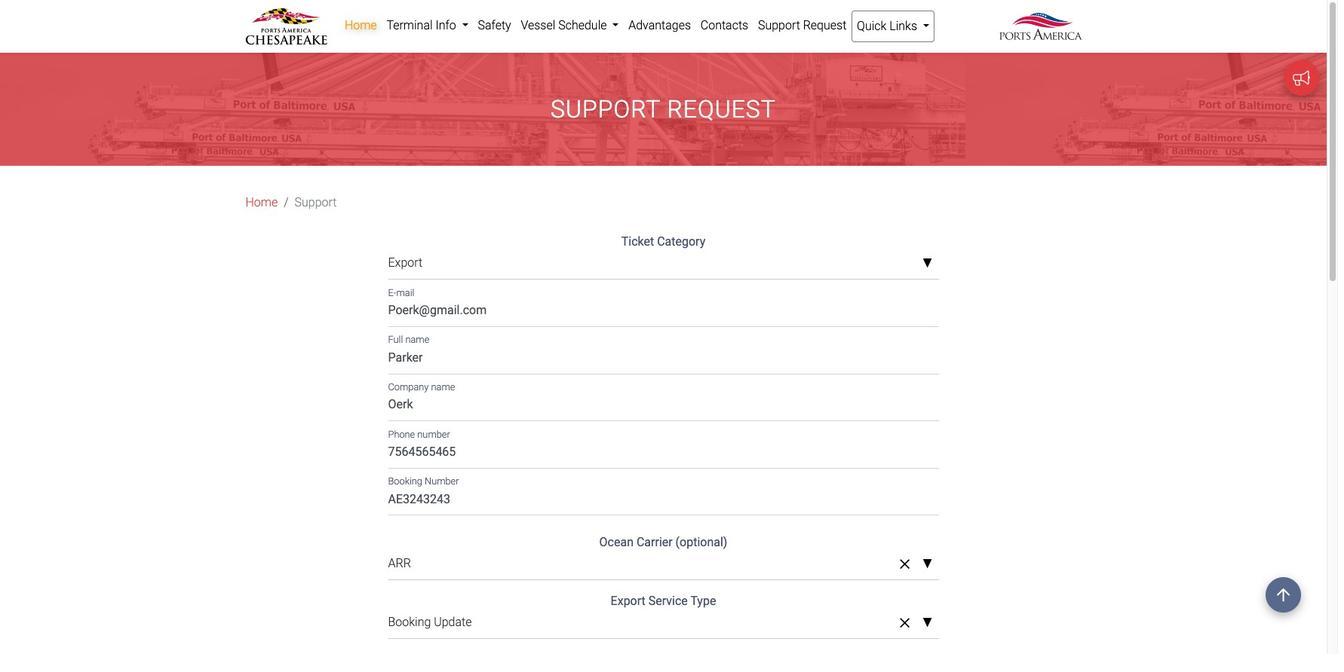 Task type: locate. For each thing, give the bounding box(es) containing it.
home
[[345, 18, 377, 32], [246, 196, 278, 210]]

1 vertical spatial ▼
[[922, 559, 933, 571]]

update
[[434, 616, 472, 630]]

full
[[388, 335, 403, 346]]

1 horizontal spatial request
[[803, 18, 847, 32]]

1 horizontal spatial home link
[[340, 11, 382, 41]]

1 vertical spatial home
[[246, 196, 278, 210]]

home link
[[340, 11, 382, 41], [246, 194, 278, 212]]

0 vertical spatial request
[[803, 18, 847, 32]]

1 horizontal spatial name
[[431, 382, 455, 393]]

1 vertical spatial ✕
[[900, 616, 910, 631]]

support
[[758, 18, 800, 32], [551, 95, 661, 124], [295, 196, 337, 210]]

booking for booking update
[[388, 616, 431, 630]]

name for full name
[[405, 335, 429, 346]]

▼ for booking update
[[922, 618, 933, 630]]

name right the company
[[431, 382, 455, 393]]

booking
[[388, 476, 422, 488], [388, 616, 431, 630]]

0 horizontal spatial request
[[667, 95, 776, 124]]

support request
[[758, 18, 847, 32], [551, 95, 776, 124]]

name right full
[[405, 335, 429, 346]]

schedule
[[558, 18, 607, 32]]

export up mail
[[388, 256, 423, 270]]

0 vertical spatial ▼
[[922, 258, 933, 270]]

Full name text field
[[388, 346, 939, 375]]

0 vertical spatial name
[[405, 335, 429, 346]]

export service type
[[611, 595, 716, 609]]

company name
[[388, 382, 455, 393]]

1 vertical spatial home link
[[246, 194, 278, 212]]

0 vertical spatial home
[[345, 18, 377, 32]]

booking left update
[[388, 616, 431, 630]]

0 horizontal spatial home
[[246, 196, 278, 210]]

e-mail
[[388, 287, 414, 299]]

contacts
[[701, 18, 748, 32]]

info
[[436, 18, 456, 32]]

go to top image
[[1266, 578, 1301, 613]]

1 horizontal spatial export
[[611, 595, 646, 609]]

arr
[[388, 557, 411, 571]]

name for company name
[[431, 382, 455, 393]]

support request link
[[753, 11, 852, 41]]

terminal
[[387, 18, 433, 32]]

company
[[388, 382, 429, 393]]

support inside support request link
[[758, 18, 800, 32]]

2 horizontal spatial support
[[758, 18, 800, 32]]

export left 'service'
[[611, 595, 646, 609]]

1 vertical spatial booking
[[388, 616, 431, 630]]

booking left number
[[388, 476, 422, 488]]

request
[[803, 18, 847, 32], [667, 95, 776, 124]]

booking number
[[388, 476, 459, 488]]

2 ▼ from the top
[[922, 559, 933, 571]]

terminal info link
[[382, 11, 473, 41]]

0 horizontal spatial support
[[295, 196, 337, 210]]

number
[[425, 476, 459, 488]]

category
[[657, 235, 706, 249]]

1 vertical spatial name
[[431, 382, 455, 393]]

0 horizontal spatial home link
[[246, 194, 278, 212]]

1 ▼ from the top
[[922, 258, 933, 270]]

export
[[388, 256, 423, 270], [611, 595, 646, 609]]

2 ✕ from the top
[[900, 616, 910, 631]]

✕
[[900, 557, 910, 573], [900, 616, 910, 631]]

0 vertical spatial ✕
[[900, 557, 910, 573]]

1 vertical spatial export
[[611, 595, 646, 609]]

0 vertical spatial export
[[388, 256, 423, 270]]

0 horizontal spatial name
[[405, 335, 429, 346]]

3 ▼ from the top
[[922, 618, 933, 630]]

E-mail email field
[[388, 298, 939, 327]]

1 ✕ from the top
[[900, 557, 910, 573]]

▼
[[922, 258, 933, 270], [922, 559, 933, 571], [922, 618, 933, 630]]

1 horizontal spatial home
[[345, 18, 377, 32]]

terminal info
[[387, 18, 459, 32]]

ocean
[[599, 536, 634, 550]]

quick links link
[[852, 11, 935, 42]]

safety link
[[473, 11, 516, 41]]

2 vertical spatial ▼
[[922, 618, 933, 630]]

quick links
[[857, 19, 920, 33]]

1 horizontal spatial support
[[551, 95, 661, 124]]

export for export service type
[[611, 595, 646, 609]]

0 vertical spatial booking
[[388, 476, 422, 488]]

full name
[[388, 335, 429, 346]]

0 vertical spatial support
[[758, 18, 800, 32]]

2 booking from the top
[[388, 616, 431, 630]]

0 horizontal spatial export
[[388, 256, 423, 270]]

phone number
[[388, 429, 450, 440]]

1 booking from the top
[[388, 476, 422, 488]]

name
[[405, 335, 429, 346], [431, 382, 455, 393]]



Task type: describe. For each thing, give the bounding box(es) containing it.
safety
[[478, 18, 511, 32]]

1 vertical spatial request
[[667, 95, 776, 124]]

0 vertical spatial support request
[[758, 18, 847, 32]]

vessel schedule
[[521, 18, 610, 32]]

contacts link
[[696, 11, 753, 41]]

links
[[890, 19, 917, 33]]

quick
[[857, 19, 887, 33]]

Company name text field
[[388, 393, 939, 422]]

2 vertical spatial support
[[295, 196, 337, 210]]

carrier
[[637, 536, 673, 550]]

1 vertical spatial support request
[[551, 95, 776, 124]]

ticket category
[[621, 235, 706, 249]]

(optional)
[[676, 536, 728, 550]]

ticket
[[621, 235, 654, 249]]

service
[[649, 595, 688, 609]]

type
[[691, 595, 716, 609]]

export for export
[[388, 256, 423, 270]]

vessel schedule link
[[516, 11, 624, 41]]

0 vertical spatial home link
[[340, 11, 382, 41]]

✕ for booking update
[[900, 616, 910, 631]]

advantages
[[629, 18, 691, 32]]

Booking Number text field
[[388, 487, 939, 516]]

vessel
[[521, 18, 555, 32]]

phone
[[388, 429, 415, 440]]

Phone number text field
[[388, 440, 939, 469]]

ocean carrier (optional)
[[599, 536, 728, 550]]

advantages link
[[624, 11, 696, 41]]

▼ for arr
[[922, 559, 933, 571]]

e-
[[388, 287, 396, 299]]

booking update
[[388, 616, 472, 630]]

1 vertical spatial support
[[551, 95, 661, 124]]

mail
[[396, 287, 414, 299]]

booking for booking number
[[388, 476, 422, 488]]

number
[[417, 429, 450, 440]]

✕ for arr
[[900, 557, 910, 573]]



Task type: vqa. For each thing, say whether or not it's contained in the screenshot.
Booking Update
yes



